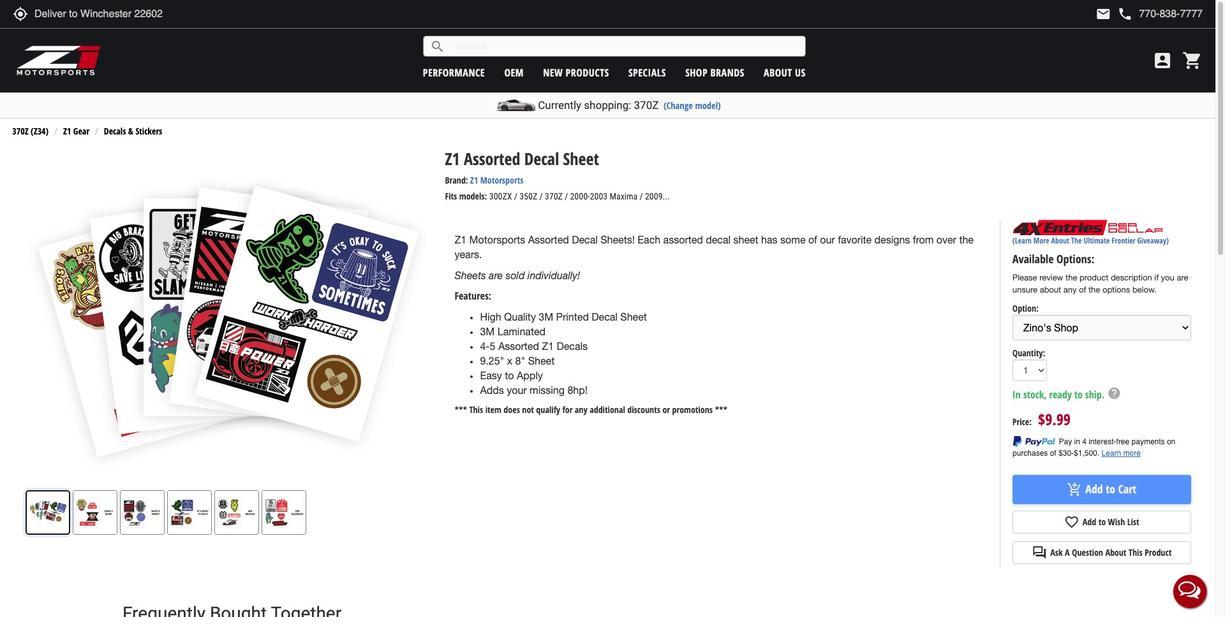 Task type: describe. For each thing, give the bounding box(es) containing it.
3 / from the left
[[565, 192, 568, 202]]

assorted inside z1 assorted decal sheet brand: z1 motorsports fits models: 300zx / 350z / 370z / 2000-2003 maxima / 2009...
[[464, 147, 520, 170]]

my_location
[[13, 6, 28, 22]]

2009...
[[645, 192, 670, 202]]

stock,
[[1023, 388, 1047, 402]]

more
[[1033, 236, 1049, 246]]

review
[[1040, 273, 1063, 283]]

to inside in stock, ready to ship. help
[[1074, 388, 1083, 402]]

of inside "z1 motorsports assorted decal sheets! each assorted decal sheet has some of our favorite designs from over the years."
[[808, 234, 817, 246]]

z1 motorsports link
[[470, 174, 524, 186]]

assorted inside "z1 motorsports assorted decal sheets! each assorted decal sheet has some of our favorite designs from over the years."
[[528, 234, 569, 246]]

mail
[[1096, 6, 1111, 22]]

favorite_border
[[1064, 515, 1079, 530]]

mail phone
[[1096, 6, 1133, 22]]

2 horizontal spatial 370z
[[634, 99, 659, 112]]

oem
[[504, 65, 524, 79]]

question_answer ask a question about this product
[[1032, 545, 1172, 561]]

2000-
[[570, 192, 590, 202]]

assorted
[[663, 234, 703, 246]]

gear
[[73, 125, 89, 137]]

not
[[522, 404, 534, 416]]

description
[[1111, 273, 1152, 283]]

z1 gear link
[[63, 125, 89, 137]]

this inside question_answer ask a question about this product
[[1129, 547, 1143, 559]]

brands
[[710, 65, 744, 79]]

high
[[480, 312, 501, 323]]

(change
[[664, 100, 693, 112]]

0 horizontal spatial sheet
[[528, 355, 555, 367]]

z1 gear
[[63, 125, 89, 137]]

add_shopping_cart
[[1067, 482, 1082, 498]]

add_shopping_cart add to cart
[[1067, 482, 1136, 498]]

price:
[[1012, 416, 1032, 428]]

wish
[[1108, 516, 1125, 528]]

ready
[[1049, 388, 1072, 402]]

search
[[430, 39, 445, 54]]

quality
[[504, 312, 536, 323]]

decals inside high quality 3m printed decal sheet 3m laminated 4-5 assorted z1 decals 9.25" x 8" sheet easy to apply adds your missing 8hp!
[[557, 341, 588, 352]]

printed
[[556, 312, 589, 323]]

5
[[490, 341, 495, 352]]

unsure
[[1012, 285, 1038, 295]]

apply
[[517, 370, 543, 381]]

options
[[1103, 285, 1130, 295]]

available
[[1012, 252, 1054, 267]]

ship.
[[1085, 388, 1104, 402]]

us
[[795, 65, 806, 79]]

if
[[1154, 273, 1159, 283]]

account_box
[[1152, 50, 1173, 71]]

add for add to cart
[[1086, 482, 1103, 497]]

cart
[[1118, 482, 1136, 497]]

(learn
[[1012, 236, 1032, 246]]

any inside (learn more about the ultimate frontier giveaway) available options: please review the product description if you are unsure about any of the options below.
[[1063, 285, 1077, 295]]

8hp!
[[567, 384, 588, 396]]

are inside (learn more about the ultimate frontier giveaway) available options: please review the product description if you are unsure about any of the options below.
[[1177, 273, 1188, 283]]

qualify
[[536, 404, 560, 416]]

additional
[[590, 404, 625, 416]]

from
[[913, 234, 934, 246]]

easy
[[480, 370, 502, 381]]

your
[[507, 384, 527, 396]]

motorsports inside "z1 motorsports assorted decal sheets! each assorted decal sheet has some of our favorite designs from over the years."
[[469, 234, 525, 246]]

z1 for gear
[[63, 125, 71, 137]]

assorted inside high quality 3m printed decal sheet 3m laminated 4-5 assorted z1 decals 9.25" x 8" sheet easy to apply adds your missing 8hp!
[[498, 341, 539, 352]]

individually!
[[528, 270, 580, 281]]

decal inside z1 assorted decal sheet brand: z1 motorsports fits models: 300zx / 350z / 370z / 2000-2003 maxima / 2009...
[[524, 147, 559, 170]]

sheets
[[455, 270, 486, 281]]

4-
[[480, 341, 490, 352]]

in
[[1012, 388, 1021, 402]]

z1 motorsports assorted decal sheets! each assorted decal sheet has some of our favorite designs from over the years.
[[455, 234, 974, 260]]

$9.99
[[1038, 409, 1071, 430]]

motorsports inside z1 assorted decal sheet brand: z1 motorsports fits models: 300zx / 350z / 370z / 2000-2003 maxima / 2009...
[[480, 174, 524, 186]]

&
[[128, 125, 133, 137]]

about us link
[[764, 65, 806, 79]]

1 vertical spatial 370z
[[12, 125, 28, 137]]

decal inside "z1 motorsports assorted decal sheets! each assorted decal sheet has some of our favorite designs from over the years."
[[572, 234, 598, 246]]

ultimate
[[1084, 236, 1110, 246]]

a
[[1065, 547, 1070, 559]]

decal inside high quality 3m printed decal sheet 3m laminated 4-5 assorted z1 decals 9.25" x 8" sheet easy to apply adds your missing 8hp!
[[592, 312, 618, 323]]

decal
[[706, 234, 731, 246]]

account_box link
[[1149, 50, 1176, 71]]

years.
[[455, 249, 482, 260]]

for
[[562, 404, 573, 416]]

phone
[[1117, 6, 1133, 22]]

Search search field
[[445, 36, 805, 56]]

over
[[937, 234, 956, 246]]

below.
[[1132, 285, 1157, 295]]



Task type: locate. For each thing, give the bounding box(es) containing it.
the inside "z1 motorsports assorted decal sheets! each assorted decal sheet has some of our favorite designs from over the years."
[[959, 234, 974, 246]]

370z
[[634, 99, 659, 112], [12, 125, 28, 137], [545, 192, 563, 202]]

0 vertical spatial this
[[469, 404, 483, 416]]

sheets!
[[601, 234, 635, 246]]

0 vertical spatial decals
[[104, 125, 126, 137]]

0 horizontal spatial about
[[764, 65, 792, 79]]

performance link
[[423, 65, 485, 79]]

shopping:
[[584, 99, 631, 112]]

z1 assorted decal sheet brand: z1 motorsports fits models: 300zx / 350z / 370z / 2000-2003 maxima / 2009...
[[445, 147, 670, 202]]

question
[[1072, 547, 1103, 559]]

oem link
[[504, 65, 524, 79]]

*** right promotions
[[715, 404, 727, 416]]

our
[[820, 234, 835, 246]]

stickers
[[136, 125, 162, 137]]

of inside (learn more about the ultimate frontier giveaway) available options: please review the product description if you are unsure about any of the options below.
[[1079, 285, 1086, 295]]

z1 up models:
[[470, 174, 478, 186]]

370z inside z1 assorted decal sheet brand: z1 motorsports fits models: 300zx / 350z / 370z / 2000-2003 maxima / 2009...
[[545, 192, 563, 202]]

z1 up brand:
[[445, 147, 460, 170]]

about right question
[[1105, 547, 1126, 559]]

the right "over"
[[959, 234, 974, 246]]

z1 inside high quality 3m printed decal sheet 3m laminated 4-5 assorted z1 decals 9.25" x 8" sheet easy to apply adds your missing 8hp!
[[542, 341, 554, 352]]

1 horizontal spatial of
[[1079, 285, 1086, 295]]

product
[[1145, 547, 1172, 559]]

list
[[1127, 516, 1139, 528]]

1 horizontal spatial ***
[[715, 404, 727, 416]]

0 vertical spatial motorsports
[[480, 174, 524, 186]]

price: $9.99
[[1012, 409, 1071, 430]]

assorted
[[464, 147, 520, 170], [528, 234, 569, 246], [498, 341, 539, 352]]

specials
[[628, 65, 666, 79]]

mail link
[[1096, 6, 1111, 22]]

/ left 2009...
[[640, 192, 643, 202]]

0 horizontal spatial are
[[489, 270, 503, 281]]

add for add to wish list
[[1083, 516, 1096, 528]]

to left cart
[[1106, 482, 1115, 497]]

1 / from the left
[[514, 192, 517, 202]]

this left "item"
[[469, 404, 483, 416]]

0 vertical spatial add
[[1086, 482, 1103, 497]]

0 vertical spatial decal
[[524, 147, 559, 170]]

the
[[959, 234, 974, 246], [1066, 273, 1077, 283], [1089, 285, 1100, 295]]

model)
[[695, 100, 721, 112]]

has
[[761, 234, 778, 246]]

product
[[1080, 273, 1109, 283]]

2 vertical spatial 370z
[[545, 192, 563, 202]]

1 *** from the left
[[455, 404, 467, 416]]

about inside question_answer ask a question about this product
[[1105, 547, 1126, 559]]

2003
[[590, 192, 608, 202]]

370z (z34) link
[[12, 125, 49, 137]]

to inside high quality 3m printed decal sheet 3m laminated 4-5 assorted z1 decals 9.25" x 8" sheet easy to apply adds your missing 8hp!
[[505, 370, 514, 381]]

1 vertical spatial add
[[1083, 516, 1096, 528]]

currently shopping: 370z (change model)
[[538, 99, 721, 112]]

z1 down laminated
[[542, 341, 554, 352]]

/ right 350z
[[539, 192, 543, 202]]

1 horizontal spatial 3m
[[539, 312, 553, 323]]

1 vertical spatial of
[[1079, 285, 1086, 295]]

any right for
[[575, 404, 587, 416]]

frontier
[[1112, 236, 1136, 246]]

350z
[[519, 192, 537, 202]]

to
[[505, 370, 514, 381], [1074, 388, 1083, 402], [1106, 482, 1115, 497], [1099, 516, 1106, 528]]

specials link
[[628, 65, 666, 79]]

sheet inside z1 assorted decal sheet brand: z1 motorsports fits models: 300zx / 350z / 370z / 2000-2003 maxima / 2009...
[[563, 147, 599, 170]]

shopping_cart link
[[1179, 50, 1203, 71]]

0 vertical spatial 370z
[[634, 99, 659, 112]]

of down product
[[1079, 285, 1086, 295]]

*** left "item"
[[455, 404, 467, 416]]

are left sold in the left of the page
[[489, 270, 503, 281]]

favorite
[[838, 234, 872, 246]]

missing
[[530, 384, 565, 396]]

2 vertical spatial assorted
[[498, 341, 539, 352]]

decal right printed
[[592, 312, 618, 323]]

brand:
[[445, 174, 468, 186]]

are
[[489, 270, 503, 281], [1177, 273, 1188, 283]]

0 horizontal spatial of
[[808, 234, 817, 246]]

add inside the favorite_border add to wish list
[[1083, 516, 1096, 528]]

0 vertical spatial sheet
[[563, 147, 599, 170]]

any right about
[[1063, 285, 1077, 295]]

/
[[514, 192, 517, 202], [539, 192, 543, 202], [565, 192, 568, 202], [640, 192, 643, 202]]

discounts
[[627, 404, 660, 416]]

z1 left gear on the left of the page
[[63, 125, 71, 137]]

help
[[1107, 387, 1121, 401]]

assorted up individually! at the top left of the page
[[528, 234, 569, 246]]

any
[[1063, 285, 1077, 295], [575, 404, 587, 416]]

1 vertical spatial sheet
[[620, 312, 647, 323]]

decal up 350z
[[524, 147, 559, 170]]

1 horizontal spatial 370z
[[545, 192, 563, 202]]

giveaway)
[[1137, 236, 1169, 246]]

shop brands link
[[685, 65, 744, 79]]

in stock, ready to ship. help
[[1012, 387, 1121, 402]]

designs
[[875, 234, 910, 246]]

0 vertical spatial assorted
[[464, 147, 520, 170]]

1 horizontal spatial about
[[1051, 236, 1069, 246]]

2 / from the left
[[539, 192, 543, 202]]

0 horizontal spatial this
[[469, 404, 483, 416]]

decals left &
[[104, 125, 126, 137]]

3m right "quality"
[[539, 312, 553, 323]]

0 horizontal spatial ***
[[455, 404, 467, 416]]

options:
[[1057, 252, 1094, 267]]

sheets are sold individually!
[[455, 270, 580, 281]]

3m up "4-"
[[480, 326, 495, 338]]

add right the "add_shopping_cart"
[[1086, 482, 1103, 497]]

assorted up 8"
[[498, 341, 539, 352]]

this left product
[[1129, 547, 1143, 559]]

to inside the favorite_border add to wish list
[[1099, 516, 1106, 528]]

fits
[[445, 190, 457, 202]]

z1 motorsports logo image
[[16, 45, 102, 77]]

2 vertical spatial about
[[1105, 547, 1126, 559]]

decals down printed
[[557, 341, 588, 352]]

about inside (learn more about the ultimate frontier giveaway) available options: please review the product description if you are unsure about any of the options below.
[[1051, 236, 1069, 246]]

1 vertical spatial motorsports
[[469, 234, 525, 246]]

the down options:
[[1066, 273, 1077, 283]]

or
[[663, 404, 670, 416]]

models:
[[459, 190, 487, 202]]

0 vertical spatial about
[[764, 65, 792, 79]]

1 horizontal spatial any
[[1063, 285, 1077, 295]]

1 vertical spatial about
[[1051, 236, 1069, 246]]

1 vertical spatial decals
[[557, 341, 588, 352]]

about
[[1040, 285, 1061, 295]]

2 horizontal spatial the
[[1089, 285, 1100, 295]]

option:
[[1012, 303, 1039, 315]]

1 vertical spatial assorted
[[528, 234, 569, 246]]

0 horizontal spatial 370z
[[12, 125, 28, 137]]

z1 for assorted
[[445, 147, 460, 170]]

2 vertical spatial sheet
[[528, 355, 555, 367]]

performance
[[423, 65, 485, 79]]

decal
[[524, 147, 559, 170], [572, 234, 598, 246], [592, 312, 618, 323]]

370z (z34)
[[12, 125, 49, 137]]

0 vertical spatial the
[[959, 234, 974, 246]]

of left our on the right top
[[808, 234, 817, 246]]

/ left 2000-
[[565, 192, 568, 202]]

motorsports up the 300zx
[[480, 174, 524, 186]]

0 horizontal spatial the
[[959, 234, 974, 246]]

some
[[780, 234, 806, 246]]

z1 inside "z1 motorsports assorted decal sheets! each assorted decal sheet has some of our favorite designs from over the years."
[[455, 234, 467, 246]]

370z right 350z
[[545, 192, 563, 202]]

sheet right printed
[[620, 312, 647, 323]]

9.25"
[[480, 355, 504, 367]]

add right favorite_border
[[1083, 516, 1096, 528]]

0 vertical spatial of
[[808, 234, 817, 246]]

1 horizontal spatial this
[[1129, 547, 1143, 559]]

each
[[638, 234, 661, 246]]

370z left (change
[[634, 99, 659, 112]]

(learn more about the ultimate frontier giveaway) link
[[1012, 236, 1169, 246]]

370z left (z34)
[[12, 125, 28, 137]]

shop
[[685, 65, 708, 79]]

about left the the at the right top
[[1051, 236, 1069, 246]]

decals & stickers link
[[104, 125, 162, 137]]

1 vertical spatial 3m
[[480, 326, 495, 338]]

1 horizontal spatial the
[[1066, 273, 1077, 283]]

0 vertical spatial 3m
[[539, 312, 553, 323]]

promotions
[[672, 404, 713, 416]]

sold
[[506, 270, 525, 281]]

1 vertical spatial this
[[1129, 547, 1143, 559]]

new products link
[[543, 65, 609, 79]]

add inside add_shopping_cart add to cart
[[1086, 482, 1103, 497]]

shopping_cart
[[1182, 50, 1203, 71]]

decal left sheets!
[[572, 234, 598, 246]]

question_answer
[[1032, 545, 1047, 561]]

the down product
[[1089, 285, 1100, 295]]

1 vertical spatial decal
[[572, 234, 598, 246]]

to left ship.
[[1074, 388, 1083, 402]]

z1 for motorsports
[[455, 234, 467, 246]]

are right you
[[1177, 273, 1188, 283]]

2 horizontal spatial sheet
[[620, 312, 647, 323]]

x
[[507, 355, 512, 367]]

2 vertical spatial the
[[1089, 285, 1100, 295]]

1 vertical spatial the
[[1066, 273, 1077, 283]]

assorted up z1 motorsports link
[[464, 147, 520, 170]]

sheet up apply
[[528, 355, 555, 367]]

1 horizontal spatial sheet
[[563, 147, 599, 170]]

motorsports up the 'years.' on the left
[[469, 234, 525, 246]]

1 horizontal spatial are
[[1177, 273, 1188, 283]]

2 vertical spatial decal
[[592, 312, 618, 323]]

you
[[1161, 273, 1175, 283]]

2 *** from the left
[[715, 404, 727, 416]]

favorite_border add to wish list
[[1064, 515, 1139, 530]]

1 horizontal spatial decals
[[557, 341, 588, 352]]

maxima
[[610, 192, 638, 202]]

0 horizontal spatial 3m
[[480, 326, 495, 338]]

to left wish
[[1099, 516, 1106, 528]]

adds
[[480, 384, 504, 396]]

1 vertical spatial any
[[575, 404, 587, 416]]

to inside add_shopping_cart add to cart
[[1106, 482, 1115, 497]]

0 vertical spatial any
[[1063, 285, 1077, 295]]

phone link
[[1117, 6, 1203, 22]]

to down x
[[505, 370, 514, 381]]

the
[[1071, 236, 1082, 246]]

0 horizontal spatial decals
[[104, 125, 126, 137]]

2 horizontal spatial about
[[1105, 547, 1126, 559]]

z1 up the 'years.' on the left
[[455, 234, 467, 246]]

about left us
[[764, 65, 792, 79]]

sheet up 2000-
[[563, 147, 599, 170]]

4 / from the left
[[640, 192, 643, 202]]

features:
[[455, 289, 491, 303]]

/ left 350z
[[514, 192, 517, 202]]

0 horizontal spatial any
[[575, 404, 587, 416]]

motorsports
[[480, 174, 524, 186], [469, 234, 525, 246]]

8"
[[515, 355, 525, 367]]



Task type: vqa. For each thing, say whether or not it's contained in the screenshot.
Adds
yes



